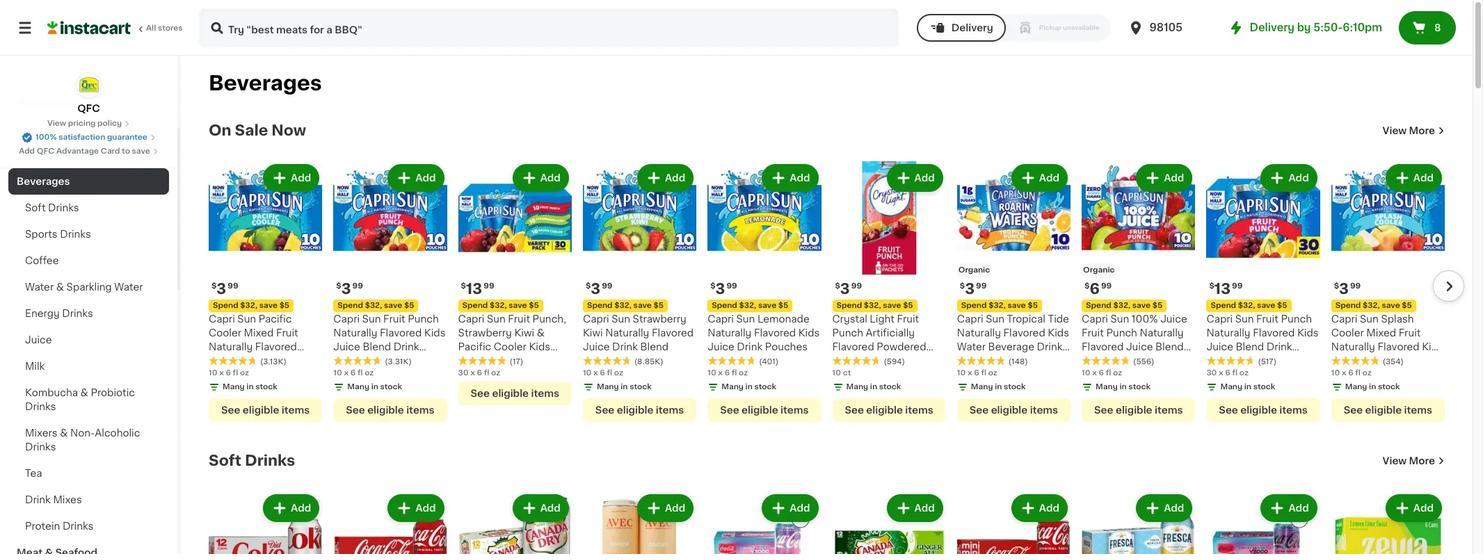 Task type: vqa. For each thing, say whether or not it's contained in the screenshot.
Soap associated with Citrus
no



Task type: describe. For each thing, give the bounding box(es) containing it.
drink inside capri sun splash cooler mixed fruit naturally flavored kids juice blend drink pouches
[[1391, 356, 1417, 366]]

water & sparkling water
[[25, 282, 143, 292]]

beverages inside the beverages link
[[17, 177, 70, 186]]

10 ct
[[832, 370, 851, 377]]

tea link
[[8, 460, 169, 487]]

mixers
[[25, 428, 58, 438]]

sun for (148)
[[986, 315, 1004, 324]]

blend inside capri sun pacific cooler mixed fruit naturally flavored juice drink blend
[[266, 356, 294, 366]]

in for (354)
[[1369, 384, 1376, 391]]

in for (594)
[[870, 383, 877, 391]]

items for (594)
[[905, 406, 933, 415]]

$ 13 99 for capri sun fruit punch, strawberry kiwi & pacific cooler kids juice pouches variety pack
[[461, 282, 494, 297]]

kombucha & probiotic drinks link
[[8, 380, 169, 420]]

capri for (8.85k)
[[583, 315, 609, 324]]

punch for (594)
[[832, 329, 863, 338]]

strawberry inside capri sun fruit punch, strawberry kiwi & pacific cooler kids juice pouches variety pack
[[458, 329, 512, 338]]

tide
[[1048, 315, 1069, 324]]

kiwi inside capri sun fruit punch, strawberry kiwi & pacific cooler kids juice pouches variety pack
[[514, 329, 534, 338]]

6 for (354)
[[1348, 370, 1353, 377]]

organic for 6
[[1083, 267, 1115, 274]]

flavored up (3.31k)
[[380, 329, 422, 338]]

5:50-
[[1313, 22, 1343, 33]]

see for (17)
[[471, 389, 490, 399]]

cooler for capri sun splash cooler mixed fruit naturally flavored kids juice blend drink pouches
[[1331, 329, 1364, 338]]

capri sun 100% juice fruit punch naturally flavored juice blend kids drink pouches
[[1082, 315, 1187, 366]]

x for (556)
[[1092, 370, 1097, 377]]

more for soft drinks
[[1409, 457, 1435, 466]]

10 for capri sun 100% juice fruit punch naturally flavored juice blend kids drink pouches
[[1082, 370, 1090, 377]]

see for (594)
[[845, 406, 864, 415]]

recipes link
[[8, 63, 169, 89]]

99 for (556)
[[1101, 283, 1112, 290]]

protein drinks
[[25, 522, 94, 531]]

(401)
[[759, 358, 779, 366]]

save for (8.85k)
[[633, 302, 652, 310]]

add qfc advantage card to save
[[19, 147, 150, 155]]

items for (3.31k)
[[406, 406, 435, 415]]

produce link
[[8, 115, 169, 142]]

$5 for (17)
[[529, 302, 539, 310]]

fruit inside capri sun fruit punch, strawberry kiwi & pacific cooler kids juice pouches variety pack
[[508, 315, 530, 324]]

10 x 6 fl oz for capri sun pacific cooler mixed fruit naturally flavored juice drink blend
[[209, 370, 249, 377]]

capri sun splash cooler mixed fruit naturally flavored kids juice blend drink pouches
[[1331, 315, 1443, 380]]

drink mixes link
[[8, 487, 169, 513]]

flavored inside capri sun splash cooler mixed fruit naturally flavored kids juice blend drink pouches
[[1378, 342, 1419, 352]]

powdered
[[877, 342, 926, 352]]

see eligible items button for (3.31k)
[[333, 399, 447, 422]]

x for (3.31k)
[[344, 370, 349, 377]]

items for (354)
[[1404, 406, 1432, 415]]

on sale now link
[[209, 122, 306, 139]]

1 horizontal spatial soft drinks
[[209, 454, 295, 468]]

product group containing 6
[[1082, 161, 1195, 422]]

protein drinks link
[[8, 513, 169, 540]]

0 horizontal spatial soft drinks link
[[8, 195, 169, 221]]

kiwi inside the capri sun strawberry kiwi naturally flavored juice drink blend
[[583, 329, 603, 338]]

(3.31k)
[[385, 358, 412, 366]]

capri sun fruit punch, strawberry kiwi & pacific cooler kids juice pouches variety pack
[[458, 315, 567, 380]]

delivery button
[[917, 14, 1006, 42]]

kids inside capri sun fruit punch, strawberry kiwi & pacific cooler kids juice pouches variety pack
[[529, 342, 550, 352]]

Search field
[[200, 10, 897, 46]]

0 horizontal spatial soft
[[25, 203, 46, 213]]

1 vertical spatial soft drinks link
[[209, 453, 295, 470]]

sports
[[25, 230, 58, 239]]

fruit inside "crystal light fruit punch artificially flavored powdered drink mix"
[[897, 315, 919, 324]]

spend $32, save $5 for (8.85k)
[[587, 302, 664, 310]]

10 for capri sun splash cooler mixed fruit naturally flavored kids juice blend drink pouches
[[1331, 370, 1340, 377]]

pack
[[458, 370, 482, 380]]

advantage
[[56, 147, 99, 155]]

98105
[[1150, 22, 1183, 33]]

thanksgiving
[[17, 97, 83, 107]]

kids inside capri sun splash cooler mixed fruit naturally flavored kids juice blend drink pouches
[[1422, 342, 1443, 352]]

crystal light fruit punch artificially flavored powdered drink mix
[[832, 315, 926, 366]]

protein
[[25, 522, 60, 531]]

(594)
[[884, 358, 905, 366]]

99 for (3.13k)
[[228, 283, 238, 290]]

100% inside 100% satisfaction guarantee button
[[36, 134, 57, 141]]

oz for (17)
[[491, 370, 500, 377]]

$5 for (594)
[[903, 302, 913, 310]]

blend inside capri sun 100% juice fruit punch naturally flavored juice blend kids drink pouches
[[1155, 342, 1184, 352]]

tea
[[25, 469, 42, 479]]

(8.85k)
[[634, 358, 663, 366]]

fruit up (3.31k)
[[383, 315, 405, 324]]

spend $32, save $5 for (17)
[[462, 302, 539, 310]]

energy
[[25, 309, 60, 319]]

beverage
[[988, 342, 1034, 352]]

dairy & eggs
[[17, 150, 82, 160]]

naturally inside capri sun pacific cooler mixed fruit naturally flavored juice drink blend
[[209, 342, 253, 352]]

10 x 6 fl oz for capri sun lemonade naturally flavored kids juice drink pouches
[[708, 370, 748, 377]]

add inside product group
[[1164, 173, 1184, 183]]

spend $32, save $5 for (3.31k)
[[338, 302, 414, 310]]

see eligible items for (556)
[[1094, 406, 1183, 415]]

(517)
[[1258, 358, 1276, 366]]

energy drinks
[[25, 309, 93, 319]]

see for (3.13k)
[[221, 406, 240, 415]]

pouches inside capri sun tropical tide naturally flavored kids water beverage drink pouches
[[957, 356, 1000, 366]]

all stores
[[146, 24, 183, 32]]

mix
[[860, 356, 878, 366]]

kids inside capri sun tropical tide naturally flavored kids water beverage drink pouches
[[1048, 329, 1069, 338]]

13 for capri sun fruit punch, strawberry kiwi & pacific cooler kids juice pouches variety pack
[[466, 282, 482, 297]]

drinks inside 'link'
[[63, 522, 94, 531]]

10 x 6 fl oz for capri sun strawberry kiwi naturally flavored juice drink blend
[[583, 370, 623, 377]]

fruit inside capri sun pacific cooler mixed fruit naturally flavored juice drink blend
[[276, 329, 298, 338]]

guarantee
[[107, 134, 147, 141]]

oz for (517)
[[1239, 370, 1249, 377]]

spend for (17)
[[462, 302, 488, 310]]

10 x 6 fl oz for capri sun fruit punch naturally flavored kids juice blend drink pouches
[[333, 370, 374, 377]]

oz for (556)
[[1113, 370, 1122, 377]]

0 vertical spatial qfc
[[77, 104, 100, 113]]

variety
[[533, 356, 567, 366]]

sale
[[235, 123, 268, 138]]

see for (3.31k)
[[346, 406, 365, 415]]

save for (401)
[[758, 302, 776, 310]]

view more link for on sale now
[[1383, 124, 1445, 138]]

satisfaction
[[59, 134, 105, 141]]

0 horizontal spatial water
[[25, 282, 54, 292]]

in for (148)
[[995, 383, 1002, 391]]

capri sun pacific cooler mixed fruit naturally flavored juice drink blend
[[209, 315, 298, 366]]

splash
[[1381, 315, 1414, 324]]

see eligible items for (3.13k)
[[221, 406, 310, 415]]

drinks inside kombucha & probiotic drinks
[[25, 402, 56, 412]]

capri for (401)
[[708, 315, 734, 324]]

blend inside capri sun splash cooler mixed fruit naturally flavored kids juice blend drink pouches
[[1360, 356, 1389, 366]]

energy drinks link
[[8, 301, 169, 327]]

x for (517)
[[1219, 370, 1223, 377]]

naturally inside capri sun tropical tide naturally flavored kids water beverage drink pouches
[[957, 329, 1001, 338]]

crystal
[[832, 315, 867, 324]]

3 for capri sun strawberry kiwi naturally flavored juice drink blend
[[591, 282, 600, 297]]

delivery by 5:50-6:10pm link
[[1227, 19, 1382, 36]]

sun for (401)
[[736, 315, 755, 324]]

13 for capri sun fruit punch naturally flavored kids juice blend drink pouches
[[1214, 282, 1231, 297]]

milk link
[[8, 353, 169, 380]]

see eligible items for (148)
[[970, 406, 1058, 415]]

instacart logo image
[[47, 19, 131, 36]]

$ 3 99 for capri sun lemonade naturally flavored kids juice drink pouches
[[710, 282, 737, 297]]

30 x 6 fl oz for pouches
[[1206, 370, 1249, 377]]

alcoholic
[[95, 428, 140, 438]]

drink inside capri sun pacific cooler mixed fruit naturally flavored juice drink blend
[[238, 356, 264, 366]]

spend for (354)
[[1335, 302, 1361, 310]]

3 for capri sun pacific cooler mixed fruit naturally flavored juice drink blend
[[217, 282, 226, 297]]

all stores link
[[47, 8, 184, 47]]

items for (517)
[[1279, 406, 1308, 415]]

0 horizontal spatial soft drinks
[[25, 203, 79, 213]]

3 for capri sun lemonade naturally flavored kids juice drink pouches
[[715, 282, 725, 297]]

lemonade
[[757, 315, 809, 324]]

$ for (148)
[[960, 283, 965, 290]]

cooler for capri sun pacific cooler mixed fruit naturally flavored juice drink blend
[[209, 329, 241, 338]]

sun for (517)
[[1235, 315, 1254, 324]]

$ for (401)
[[710, 283, 715, 290]]

capri sun strawberry kiwi naturally flavored juice drink blend
[[583, 315, 694, 352]]

eggs
[[57, 150, 82, 160]]

(148)
[[1008, 358, 1028, 366]]

99 for (594)
[[851, 283, 862, 290]]

fruit up (517)
[[1256, 315, 1278, 324]]

blend inside the capri sun strawberry kiwi naturally flavored juice drink blend
[[640, 342, 669, 352]]

in for (517)
[[1244, 383, 1251, 391]]

view pricing policy link
[[47, 118, 130, 129]]

water inside capri sun tropical tide naturally flavored kids water beverage drink pouches
[[957, 342, 986, 352]]

(354)
[[1383, 358, 1404, 366]]

flavored up (517)
[[1253, 329, 1295, 338]]

10 for crystal light fruit punch artificially flavored powdered drink mix
[[832, 370, 841, 377]]

fl for (517)
[[1232, 370, 1238, 377]]

save for (354)
[[1382, 302, 1400, 310]]

tropical
[[1007, 315, 1045, 324]]

mixers & non-alcoholic drinks link
[[8, 420, 169, 460]]

naturally inside capri sun 100% juice fruit punch naturally flavored juice blend kids drink pouches
[[1140, 329, 1184, 338]]

mixed for pacific
[[244, 329, 274, 338]]

see eligible items for (594)
[[845, 406, 933, 415]]

1 vertical spatial qfc
[[37, 147, 54, 155]]

100% satisfaction guarantee button
[[22, 129, 156, 143]]

many in stock for (148)
[[971, 383, 1026, 391]]

x for (401)
[[718, 370, 723, 377]]

coffee link
[[8, 248, 169, 274]]

drink inside the capri sun lemonade naturally flavored kids juice drink pouches
[[737, 342, 763, 352]]

light
[[870, 315, 895, 324]]

sports drinks
[[25, 230, 91, 239]]

spend for (401)
[[712, 302, 737, 310]]

eligible for (17)
[[492, 389, 529, 399]]

juice inside capri sun fruit punch, strawberry kiwi & pacific cooler kids juice pouches variety pack
[[458, 356, 485, 366]]

ct
[[843, 370, 851, 377]]

6 for (401)
[[725, 370, 730, 377]]

view more for soft drinks
[[1383, 457, 1435, 466]]

capri for (3.31k)
[[333, 315, 360, 324]]

coffee
[[25, 256, 59, 266]]

see eligible items button for (8.85k)
[[583, 399, 696, 422]]

drink mixes
[[25, 495, 82, 505]]

flavored inside "crystal light fruit punch artificially flavored powdered drink mix"
[[832, 342, 874, 352]]

6:10pm
[[1343, 22, 1382, 33]]

stock for (3.13k)
[[255, 383, 277, 391]]

oz for (3.31k)
[[365, 370, 374, 377]]

$32, for (354)
[[1363, 302, 1380, 310]]

now
[[271, 123, 306, 138]]

produce
[[17, 124, 59, 134]]

qfc link
[[75, 72, 102, 115]]

100% inside capri sun 100% juice fruit punch naturally flavored juice blend kids drink pouches
[[1132, 315, 1158, 324]]



Task type: locate. For each thing, give the bounding box(es) containing it.
1 vertical spatial beverages
[[17, 177, 70, 186]]

stock down (148)
[[1004, 383, 1026, 391]]

flavored inside capri sun 100% juice fruit punch naturally flavored juice blend kids drink pouches
[[1082, 342, 1124, 352]]

2 horizontal spatial water
[[957, 342, 986, 352]]

many in stock down (556)
[[1096, 383, 1151, 391]]

many for (3.13k)
[[223, 383, 245, 391]]

10 x 6 fl oz inside product group
[[1082, 370, 1122, 377]]

fl for (3.31k)
[[357, 370, 363, 377]]

3 capri from the left
[[458, 315, 484, 324]]

drinks
[[48, 203, 79, 213], [60, 230, 91, 239], [62, 309, 93, 319], [25, 402, 56, 412], [25, 442, 56, 452], [245, 454, 295, 468], [63, 522, 94, 531]]

kombucha
[[25, 388, 78, 398]]

(556)
[[1133, 358, 1154, 366]]

sun inside capri sun pacific cooler mixed fruit naturally flavored juice drink blend
[[237, 315, 256, 324]]

drinks inside the mixers & non-alcoholic drinks
[[25, 442, 56, 452]]

thanksgiving link
[[8, 89, 169, 115]]

8 spend $32, save $5 from the left
[[1211, 302, 1287, 310]]

eligible down (3.31k)
[[367, 406, 404, 415]]

beverages down dairy & eggs
[[17, 177, 70, 186]]

1 horizontal spatial strawberry
[[633, 315, 687, 324]]

spend $32, save $5 for (556)
[[1086, 302, 1163, 310]]

fruit down $ 6 99
[[1082, 329, 1104, 338]]

9 many in stock from the left
[[1345, 384, 1400, 391]]

capri sun tropical tide naturally flavored kids water beverage drink pouches
[[957, 315, 1069, 366]]

10 x 6 fl oz
[[209, 370, 249, 377], [333, 370, 374, 377], [583, 370, 623, 377], [957, 370, 997, 377], [1082, 370, 1122, 377], [708, 370, 748, 377], [1331, 370, 1372, 377]]

many in stock for (3.13k)
[[223, 383, 277, 391]]

1 oz from the left
[[240, 370, 249, 377]]

0 vertical spatial more
[[1409, 126, 1435, 136]]

2 30 x 6 fl oz from the left
[[1206, 370, 1249, 377]]

sun inside the capri sun lemonade naturally flavored kids juice drink pouches
[[736, 315, 755, 324]]

&
[[46, 150, 54, 160], [56, 282, 64, 292], [537, 329, 545, 338], [80, 388, 88, 398], [60, 428, 68, 438]]

see eligible items button down (594)
[[832, 399, 946, 422]]

9 in from the left
[[1369, 384, 1376, 391]]

1 horizontal spatial $ 13 99
[[1209, 282, 1243, 297]]

flavored inside the capri sun lemonade naturally flavored kids juice drink pouches
[[754, 329, 796, 338]]

eligible down the (401)
[[742, 406, 778, 415]]

qfc up 'view pricing policy' link
[[77, 104, 100, 113]]

add qfc advantage card to save link
[[19, 146, 158, 157]]

1 horizontal spatial soft drinks link
[[209, 453, 295, 470]]

$ 3 99 for capri sun splash cooler mixed fruit naturally flavored kids juice blend drink pouches
[[1334, 282, 1361, 297]]

1 vertical spatial more
[[1409, 457, 1435, 466]]

1 many from the left
[[223, 383, 245, 391]]

view more link for soft drinks
[[1383, 454, 1445, 468]]

6 for (3.31k)
[[350, 370, 356, 377]]

eligible down (148)
[[991, 406, 1028, 415]]

2 fl from the left
[[357, 370, 363, 377]]

stock for (556)
[[1129, 383, 1151, 391]]

many inside product group
[[1096, 383, 1118, 391]]

many for (556)
[[1096, 383, 1118, 391]]

1 horizontal spatial organic
[[1083, 267, 1115, 274]]

& inside the mixers & non-alcoholic drinks
[[60, 428, 68, 438]]

see eligible items button for (594)
[[832, 399, 946, 422]]

2 mixed from the left
[[1366, 329, 1396, 338]]

& down punch,
[[537, 329, 545, 338]]

juice inside capri sun pacific cooler mixed fruit naturally flavored juice drink blend
[[209, 356, 236, 366]]

8 $5 from the left
[[1277, 302, 1287, 310]]

10 for capri sun lemonade naturally flavored kids juice drink pouches
[[708, 370, 716, 377]]

artificially
[[866, 329, 915, 338]]

capri inside the capri sun lemonade naturally flavored kids juice drink pouches
[[708, 315, 734, 324]]

2 organic from the left
[[1083, 267, 1115, 274]]

1 $ 13 99 from the left
[[461, 282, 494, 297]]

dairy & eggs link
[[8, 142, 169, 168]]

2 view more link from the top
[[1383, 454, 1445, 468]]

see eligible items button down (354)
[[1331, 399, 1445, 422]]

water left beverage
[[957, 342, 986, 352]]

7 sun from the left
[[1235, 315, 1254, 324]]

eligible for (401)
[[742, 406, 778, 415]]

9 sun from the left
[[1360, 315, 1379, 324]]

0 vertical spatial view more
[[1383, 126, 1435, 136]]

fruit inside capri sun 100% juice fruit punch naturally flavored juice blend kids drink pouches
[[1082, 329, 1104, 338]]

many for (8.85k)
[[597, 383, 619, 391]]

6 $32, from the left
[[989, 302, 1006, 310]]

soft drinks link
[[8, 195, 169, 221], [209, 453, 295, 470]]

1 13 from the left
[[466, 282, 482, 297]]

0 horizontal spatial kiwi
[[514, 329, 534, 338]]

naturally inside the capri sun strawberry kiwi naturally flavored juice drink blend
[[605, 329, 649, 338]]

3 x from the left
[[470, 370, 475, 377]]

1 vertical spatial pacific
[[458, 342, 491, 352]]

& for probiotic
[[80, 388, 88, 398]]

in for (3.13k)
[[246, 383, 254, 391]]

4 sun from the left
[[612, 315, 630, 324]]

milk
[[25, 362, 45, 371]]

1 mixed from the left
[[244, 329, 274, 338]]

spend for (3.31k)
[[338, 302, 363, 310]]

1 fl from the left
[[233, 370, 238, 377]]

6
[[1090, 282, 1100, 297], [226, 370, 231, 377], [350, 370, 356, 377], [477, 370, 482, 377], [600, 370, 605, 377], [974, 370, 979, 377], [1099, 370, 1104, 377], [1225, 370, 1230, 377], [725, 370, 730, 377], [1348, 370, 1353, 377]]

water right sparkling
[[114, 282, 143, 292]]

drink inside "crystal light fruit punch artificially flavored powdered drink mix"
[[832, 356, 858, 366]]

kids inside the capri sun lemonade naturally flavored kids juice drink pouches
[[798, 329, 820, 338]]

$5 inside product group
[[1152, 302, 1163, 310]]

spend $32, save $5 for (148)
[[961, 302, 1038, 310]]

4 3 from the left
[[840, 282, 850, 297]]

6 10 x 6 fl oz from the left
[[708, 370, 748, 377]]

flavored up (354)
[[1378, 342, 1419, 352]]

eligible down (3.13k)
[[243, 406, 279, 415]]

1 horizontal spatial qfc
[[77, 104, 100, 113]]

spend $32, save $5 up "light"
[[836, 302, 913, 310]]

punch
[[408, 315, 439, 324], [1281, 315, 1312, 324], [832, 329, 863, 338], [1106, 329, 1137, 338]]

0 horizontal spatial 30
[[458, 370, 469, 377]]

juice
[[1160, 315, 1187, 324], [25, 335, 52, 345], [333, 342, 360, 352], [583, 342, 610, 352], [1126, 342, 1153, 352], [1206, 342, 1233, 352], [708, 342, 734, 352], [209, 356, 236, 366], [458, 356, 485, 366], [1331, 356, 1358, 366]]

x
[[219, 370, 224, 377], [344, 370, 349, 377], [470, 370, 475, 377], [593, 370, 598, 377], [968, 370, 972, 377], [1092, 370, 1097, 377], [1219, 370, 1223, 377], [718, 370, 723, 377], [1342, 370, 1346, 377]]

delivery by 5:50-6:10pm
[[1250, 22, 1382, 33]]

items for (3.13k)
[[282, 406, 310, 415]]

0 vertical spatial strawberry
[[633, 315, 687, 324]]

0 horizontal spatial beverages
[[17, 177, 70, 186]]

9 many from the left
[[1345, 384, 1367, 391]]

8
[[1434, 23, 1441, 33]]

0 vertical spatial view more link
[[1383, 124, 1445, 138]]

many in stock inside product group
[[1096, 383, 1151, 391]]

$ 3 99 for capri sun strawberry kiwi naturally flavored juice drink blend
[[586, 282, 612, 297]]

many in stock down (3.13k)
[[223, 383, 277, 391]]

sun for (17)
[[487, 315, 506, 324]]

eligible for (517)
[[1240, 406, 1277, 415]]

8 oz from the left
[[739, 370, 748, 377]]

punch inside capri sun 100% juice fruit punch naturally flavored juice blend kids drink pouches
[[1106, 329, 1137, 338]]

probiotic
[[91, 388, 135, 398]]

see eligible items down (354)
[[1344, 406, 1432, 415]]

(3.13k)
[[260, 358, 287, 366]]

eligible down (17)
[[492, 389, 529, 399]]

mixed down splash
[[1366, 329, 1396, 338]]

cooler inside capri sun fruit punch, strawberry kiwi & pacific cooler kids juice pouches variety pack
[[494, 342, 526, 352]]

& inside capri sun fruit punch, strawberry kiwi & pacific cooler kids juice pouches variety pack
[[537, 329, 545, 338]]

2 many in stock from the left
[[347, 383, 402, 391]]

capri sun fruit punch naturally flavored kids juice blend drink pouches for 3
[[333, 315, 446, 366]]

stock inside product group
[[1129, 383, 1151, 391]]

many for (594)
[[846, 383, 868, 391]]

stock down (354)
[[1378, 384, 1400, 391]]

stock for (517)
[[1253, 383, 1275, 391]]

4 oz from the left
[[614, 370, 623, 377]]

organic for 3
[[958, 267, 990, 274]]

punch,
[[533, 315, 566, 324]]

stock for (354)
[[1378, 384, 1400, 391]]

0 horizontal spatial 13
[[466, 282, 482, 297]]

$ for (354)
[[1334, 283, 1339, 290]]

5 $ from the left
[[835, 283, 840, 290]]

flavored inside capri sun pacific cooler mixed fruit naturally flavored juice drink blend
[[255, 342, 297, 352]]

card
[[101, 147, 120, 155]]

$
[[211, 283, 217, 290], [336, 283, 341, 290], [461, 283, 466, 290], [586, 283, 591, 290], [835, 283, 840, 290], [960, 283, 965, 290], [1085, 283, 1090, 290], [1209, 283, 1214, 290], [710, 283, 715, 290], [1334, 283, 1339, 290]]

stock down (8.85k) at the bottom of the page
[[630, 383, 652, 391]]

9 x from the left
[[1342, 370, 1346, 377]]

1 vertical spatial view more link
[[1383, 454, 1445, 468]]

view more
[[1383, 126, 1435, 136], [1383, 457, 1435, 466]]

$ 13 99 for capri sun fruit punch naturally flavored kids juice blend drink pouches
[[1209, 282, 1243, 297]]

1 horizontal spatial 100%
[[1132, 315, 1158, 324]]

many in stock for (556)
[[1096, 383, 1151, 391]]

1 vertical spatial soft
[[209, 454, 241, 468]]

item carousel region
[[189, 156, 1464, 431]]

2 $ 3 99 from the left
[[336, 282, 363, 297]]

save up lemonade
[[758, 302, 776, 310]]

9 $5 from the left
[[778, 302, 788, 310]]

save for (17)
[[509, 302, 527, 310]]

eligible inside product group
[[1116, 406, 1152, 415]]

6 sun from the left
[[1110, 315, 1129, 324]]

0 vertical spatial beverages
[[209, 73, 322, 93]]

kids inside capri sun 100% juice fruit punch naturally flavored juice blend kids drink pouches
[[1082, 356, 1103, 366]]

see eligible items down (8.85k) at the bottom of the page
[[595, 406, 684, 415]]

stock for (401)
[[754, 384, 776, 391]]

eligible down (594)
[[866, 406, 903, 415]]

30 for capri sun fruit punch, strawberry kiwi & pacific cooler kids juice pouches variety pack
[[458, 370, 469, 377]]

eligible for (594)
[[866, 406, 903, 415]]

non-
[[70, 428, 95, 438]]

many in stock down (354)
[[1345, 384, 1400, 391]]

in
[[246, 383, 254, 391], [371, 383, 378, 391], [621, 383, 628, 391], [870, 383, 877, 391], [995, 383, 1002, 391], [1120, 383, 1127, 391], [1244, 383, 1251, 391], [745, 384, 753, 391], [1369, 384, 1376, 391]]

naturally inside the capri sun lemonade naturally flavored kids juice drink pouches
[[708, 329, 752, 338]]

0 horizontal spatial qfc
[[37, 147, 54, 155]]

see eligible items down (594)
[[845, 406, 933, 415]]

see eligible items down (148)
[[970, 406, 1058, 415]]

9 $ from the left
[[710, 283, 715, 290]]

2 spend from the left
[[338, 302, 363, 310]]

more for on sale now
[[1409, 126, 1435, 136]]

1 vertical spatial soft drinks
[[209, 454, 295, 468]]

naturally inside capri sun splash cooler mixed fruit naturally flavored kids juice blend drink pouches
[[1331, 342, 1375, 352]]

$5 for (3.31k)
[[404, 302, 414, 310]]

many in stock
[[223, 383, 277, 391], [347, 383, 402, 391], [597, 383, 652, 391], [846, 383, 901, 391], [971, 383, 1026, 391], [1096, 383, 1151, 391], [1220, 383, 1275, 391], [721, 384, 776, 391], [1345, 384, 1400, 391]]

4 $ 3 99 from the left
[[835, 282, 862, 297]]

flavored up (3.13k)
[[255, 342, 297, 352]]

pacific up (3.13k)
[[259, 315, 292, 324]]

save up (3.31k)
[[384, 302, 402, 310]]

fruit down splash
[[1399, 329, 1421, 338]]

3 for capri sun fruit punch naturally flavored kids juice blend drink pouches
[[341, 282, 351, 297]]

capri inside capri sun fruit punch, strawberry kiwi & pacific cooler kids juice pouches variety pack
[[458, 315, 484, 324]]

fruit left punch,
[[508, 315, 530, 324]]

mixed
[[244, 329, 274, 338], [1366, 329, 1396, 338]]

3 10 from the left
[[583, 370, 592, 377]]

see eligible items button down (517)
[[1206, 399, 1320, 422]]

8 99 from the left
[[1232, 283, 1243, 290]]

save up (517)
[[1257, 302, 1275, 310]]

& up energy drinks
[[56, 282, 64, 292]]

7 10 from the left
[[708, 370, 716, 377]]

1 horizontal spatial beverages
[[209, 73, 322, 93]]

punch for (517)
[[1281, 315, 1312, 324]]

strawberry up (8.85k) at the bottom of the page
[[633, 315, 687, 324]]

eligible for (3.31k)
[[367, 406, 404, 415]]

juice inside capri sun splash cooler mixed fruit naturally flavored kids juice blend drink pouches
[[1331, 356, 1358, 366]]

capri sun lemonade naturally flavored kids juice drink pouches
[[708, 315, 820, 352]]

add button
[[264, 166, 318, 191], [389, 166, 443, 191], [514, 166, 568, 191], [639, 166, 692, 191], [763, 166, 817, 191], [888, 166, 942, 191], [1013, 166, 1066, 191], [1137, 166, 1191, 191], [1262, 166, 1316, 191], [1387, 166, 1441, 191], [264, 496, 318, 521], [389, 496, 443, 521], [514, 496, 568, 521], [639, 496, 692, 521], [763, 496, 817, 521], [888, 496, 942, 521], [1013, 496, 1066, 521], [1137, 496, 1191, 521], [1262, 496, 1316, 521], [1387, 496, 1441, 521]]

8 x from the left
[[718, 370, 723, 377]]

99 for (517)
[[1232, 283, 1243, 290]]

spend $32, save $5 up tropical
[[961, 302, 1038, 310]]

1 capri from the left
[[209, 315, 235, 324]]

fruit up artificially
[[897, 315, 919, 324]]

1 3 from the left
[[217, 282, 226, 297]]

$ for (556)
[[1085, 283, 1090, 290]]

see eligible items button for (3.13k)
[[209, 399, 322, 422]]

1 horizontal spatial capri sun fruit punch naturally flavored kids juice blend drink pouches
[[1206, 315, 1319, 366]]

$ 6 99
[[1085, 282, 1112, 297]]

see eligible items button down (8.85k) at the bottom of the page
[[583, 399, 696, 422]]

stock down the (401)
[[754, 384, 776, 391]]

spend $32, save $5 up capri sun fruit punch, strawberry kiwi & pacific cooler kids juice pouches variety pack
[[462, 302, 539, 310]]

flavored down $ 6 99
[[1082, 342, 1124, 352]]

see eligible items down (3.13k)
[[221, 406, 310, 415]]

see for (148)
[[970, 406, 989, 415]]

100%
[[36, 134, 57, 141], [1132, 315, 1158, 324]]

organic inside product group
[[1083, 267, 1115, 274]]

$ for (517)
[[1209, 283, 1214, 290]]

1 horizontal spatial pacific
[[458, 342, 491, 352]]

0 horizontal spatial capri sun fruit punch naturally flavored kids juice blend drink pouches
[[333, 315, 446, 366]]

5 capri from the left
[[957, 315, 983, 324]]

7 $ 3 99 from the left
[[1334, 282, 1361, 297]]

& left eggs
[[46, 150, 54, 160]]

$ 3 99 for capri sun fruit punch naturally flavored kids juice blend drink pouches
[[336, 282, 363, 297]]

3 for capri sun tropical tide naturally flavored kids water beverage drink pouches
[[965, 282, 975, 297]]

6 3 from the left
[[715, 282, 725, 297]]

3 spend $32, save $5 from the left
[[462, 302, 539, 310]]

spend $32, save $5 up (517)
[[1211, 302, 1287, 310]]

view pricing policy
[[47, 120, 122, 127]]

oz for (8.85k)
[[614, 370, 623, 377]]

2 view more from the top
[[1383, 457, 1435, 466]]

recipes
[[17, 71, 58, 81]]

juice link
[[8, 327, 169, 353]]

save for (148)
[[1008, 302, 1026, 310]]

add
[[19, 147, 35, 155], [291, 173, 311, 183], [416, 173, 436, 183], [540, 173, 561, 183], [665, 173, 685, 183], [790, 173, 810, 183], [914, 173, 935, 183], [1039, 173, 1059, 183], [1164, 173, 1184, 183], [1289, 173, 1309, 183], [1413, 173, 1434, 183], [291, 504, 311, 514], [416, 504, 436, 514], [540, 504, 561, 514], [665, 504, 685, 514], [790, 504, 810, 514], [914, 504, 935, 514], [1039, 504, 1059, 514], [1164, 504, 1184, 514], [1289, 504, 1309, 514], [1413, 504, 1434, 514]]

& down milk link
[[80, 388, 88, 398]]

many in stock down the (401)
[[721, 384, 776, 391]]

spend $32, save $5 up splash
[[1335, 302, 1412, 310]]

8 10 from the left
[[1331, 370, 1340, 377]]

sun inside capri sun fruit punch, strawberry kiwi & pacific cooler kids juice pouches variety pack
[[487, 315, 506, 324]]

spend $32, save $5 up the capri sun lemonade naturally flavored kids juice drink pouches
[[712, 302, 788, 310]]

5 in from the left
[[995, 383, 1002, 391]]

5 $5 from the left
[[903, 302, 913, 310]]

save up capri sun fruit punch, strawberry kiwi & pacific cooler kids juice pouches variety pack
[[509, 302, 527, 310]]

1 vertical spatial strawberry
[[458, 329, 512, 338]]

4 $5 from the left
[[654, 302, 664, 310]]

6 for (17)
[[477, 370, 482, 377]]

1 10 from the left
[[209, 370, 217, 377]]

0 vertical spatial soft drinks
[[25, 203, 79, 213]]

qfc left eggs
[[37, 147, 54, 155]]

save up splash
[[1382, 302, 1400, 310]]

kombucha & probiotic drinks
[[25, 388, 135, 412]]

punch inside "crystal light fruit punch artificially flavored powdered drink mix"
[[832, 329, 863, 338]]

flavored
[[380, 329, 422, 338], [652, 329, 694, 338], [1003, 329, 1045, 338], [1253, 329, 1295, 338], [754, 329, 796, 338], [255, 342, 297, 352], [832, 342, 874, 352], [1082, 342, 1124, 352], [1378, 342, 1419, 352]]

$32, for (594)
[[864, 302, 881, 310]]

8 in from the left
[[745, 384, 753, 391]]

2 more from the top
[[1409, 457, 1435, 466]]

sun inside the capri sun strawberry kiwi naturally flavored juice drink blend
[[612, 315, 630, 324]]

1 vertical spatial view more
[[1383, 457, 1435, 466]]

dairy
[[17, 150, 44, 160]]

1 horizontal spatial mixed
[[1366, 329, 1396, 338]]

capri sun fruit punch naturally flavored kids juice blend drink pouches
[[333, 315, 446, 366], [1206, 315, 1319, 366]]

strawberry inside the capri sun strawberry kiwi naturally flavored juice drink blend
[[633, 315, 687, 324]]

eligible for (148)
[[991, 406, 1028, 415]]

many
[[223, 383, 245, 391], [347, 383, 369, 391], [597, 383, 619, 391], [846, 383, 868, 391], [971, 383, 993, 391], [1096, 383, 1118, 391], [1220, 383, 1242, 391], [721, 384, 744, 391], [1345, 384, 1367, 391]]

7 many from the left
[[1220, 383, 1242, 391]]

stock down (556)
[[1129, 383, 1151, 391]]

drink
[[393, 342, 419, 352], [612, 342, 638, 352], [1037, 342, 1063, 352], [1267, 342, 1292, 352], [737, 342, 763, 352], [238, 356, 264, 366], [832, 356, 858, 366], [1106, 356, 1131, 366], [1391, 356, 1417, 366], [25, 495, 51, 505]]

sun inside capri sun 100% juice fruit punch naturally flavored juice blend kids drink pouches
[[1110, 315, 1129, 324]]

water down coffee at the top left of the page
[[25, 282, 54, 292]]

5 oz from the left
[[988, 370, 997, 377]]

stock down (3.13k)
[[255, 383, 277, 391]]

policy
[[97, 120, 122, 127]]

0 vertical spatial soft drinks link
[[8, 195, 169, 221]]

see eligible items button down (3.13k)
[[209, 399, 322, 422]]

eligible down (354)
[[1365, 406, 1402, 415]]

spend for (3.13k)
[[213, 302, 238, 310]]

beverages
[[209, 73, 322, 93], [17, 177, 70, 186]]

4 in from the left
[[870, 383, 877, 391]]

spend $32, save $5 up the capri sun strawberry kiwi naturally flavored juice drink blend
[[587, 302, 664, 310]]

1 horizontal spatial soft
[[209, 454, 241, 468]]

7 fl from the left
[[1232, 370, 1238, 377]]

many in stock for (517)
[[1220, 383, 1275, 391]]

flavored up (8.85k) at the bottom of the page
[[652, 329, 694, 338]]

flavored down lemonade
[[754, 329, 796, 338]]

13
[[466, 282, 482, 297], [1214, 282, 1231, 297]]

99 inside $ 6 99
[[1101, 283, 1112, 290]]

see eligible items down (17)
[[471, 389, 559, 399]]

save up the capri sun strawberry kiwi naturally flavored juice drink blend
[[633, 302, 652, 310]]

oz for (148)
[[988, 370, 997, 377]]

3 in from the left
[[621, 383, 628, 391]]

flavored down tropical
[[1003, 329, 1045, 338]]

pouches inside the capri sun lemonade naturally flavored kids juice drink pouches
[[765, 342, 808, 352]]

see eligible items button for (354)
[[1331, 399, 1445, 422]]

10 for capri sun pacific cooler mixed fruit naturally flavored juice drink blend
[[209, 370, 217, 377]]

stores
[[158, 24, 183, 32]]

8 spend from the left
[[1211, 302, 1236, 310]]

see eligible items button down (3.31k)
[[333, 399, 447, 422]]

$32, for (3.13k)
[[240, 302, 257, 310]]

pricing
[[68, 120, 96, 127]]

5 $32, from the left
[[864, 302, 881, 310]]

98105 button
[[1127, 8, 1211, 47]]

1 $32, from the left
[[240, 302, 257, 310]]

3 99 from the left
[[484, 283, 494, 290]]

fruit inside capri sun splash cooler mixed fruit naturally flavored kids juice blend drink pouches
[[1399, 329, 1421, 338]]

mixes
[[53, 495, 82, 505]]

drink inside the capri sun strawberry kiwi naturally flavored juice drink blend
[[612, 342, 638, 352]]

items for (17)
[[531, 389, 559, 399]]

5 spend from the left
[[836, 302, 862, 310]]

fl inside product group
[[1106, 370, 1111, 377]]

capri inside capri sun splash cooler mixed fruit naturally flavored kids juice blend drink pouches
[[1331, 315, 1357, 324]]

5 many in stock from the left
[[971, 383, 1026, 391]]

items
[[531, 389, 559, 399], [282, 406, 310, 415], [406, 406, 435, 415], [656, 406, 684, 415], [905, 406, 933, 415], [1030, 406, 1058, 415], [1155, 406, 1183, 415], [1279, 406, 1308, 415], [781, 406, 809, 415], [1404, 406, 1432, 415]]

7 $5 from the left
[[1152, 302, 1163, 310]]

capri inside capri sun pacific cooler mixed fruit naturally flavored juice drink blend
[[209, 315, 235, 324]]

6 $5 from the left
[[1028, 302, 1038, 310]]

capri for (354)
[[1331, 315, 1357, 324]]

mixed inside capri sun pacific cooler mixed fruit naturally flavored juice drink blend
[[244, 329, 274, 338]]

1 horizontal spatial 30 x 6 fl oz
[[1206, 370, 1249, 377]]

pacific up pack
[[458, 342, 491, 352]]

save right to
[[132, 147, 150, 155]]

2 $5 from the left
[[404, 302, 414, 310]]

& inside kombucha & probiotic drinks
[[80, 388, 88, 398]]

eligible down (556)
[[1116, 406, 1152, 415]]

soft drinks
[[25, 203, 79, 213], [209, 454, 295, 468]]

0 horizontal spatial cooler
[[209, 329, 241, 338]]

spend $32, save $5 for (594)
[[836, 302, 913, 310]]

10 $32, from the left
[[1363, 302, 1380, 310]]

capri inside capri sun 100% juice fruit punch naturally flavored juice blend kids drink pouches
[[1082, 315, 1108, 324]]

2 sun from the left
[[362, 315, 381, 324]]

see eligible items down (517)
[[1219, 406, 1308, 415]]

fruit up (3.13k)
[[276, 329, 298, 338]]

6 in from the left
[[1120, 383, 1127, 391]]

2 x from the left
[[344, 370, 349, 377]]

flavored up mix
[[832, 342, 874, 352]]

0 horizontal spatial strawberry
[[458, 329, 512, 338]]

1 horizontal spatial 13
[[1214, 282, 1231, 297]]

mixed up (3.13k)
[[244, 329, 274, 338]]

on sale now
[[209, 123, 306, 138]]

drink inside capri sun tropical tide naturally flavored kids water beverage drink pouches
[[1037, 342, 1063, 352]]

6 oz from the left
[[1113, 370, 1122, 377]]

4 99 from the left
[[602, 283, 612, 290]]

spend for (8.85k)
[[587, 302, 613, 310]]

strawberry up (17)
[[458, 329, 512, 338]]

4 10 x 6 fl oz from the left
[[957, 370, 997, 377]]

many in stock for (594)
[[846, 383, 901, 391]]

4 $ from the left
[[586, 283, 591, 290]]

oz for (354)
[[1362, 370, 1372, 377]]

6 $ from the left
[[960, 283, 965, 290]]

see eligible items down (3.31k)
[[346, 406, 435, 415]]

pouches inside capri sun fruit punch, strawberry kiwi & pacific cooler kids juice pouches variety pack
[[487, 356, 530, 366]]

items for (148)
[[1030, 406, 1058, 415]]

pouches inside capri sun splash cooler mixed fruit naturally flavored kids juice blend drink pouches
[[1331, 370, 1374, 380]]

0 horizontal spatial delivery
[[951, 23, 993, 33]]

0 horizontal spatial mixed
[[244, 329, 274, 338]]

7 99 from the left
[[1101, 283, 1112, 290]]

many in stock down (8.85k) at the bottom of the page
[[597, 383, 652, 391]]

5 spend $32, save $5 from the left
[[836, 302, 913, 310]]

7 spend $32, save $5 from the left
[[1086, 302, 1163, 310]]

spend $32, save $5 up (3.31k)
[[338, 302, 414, 310]]

★★★★★
[[209, 356, 257, 366], [209, 356, 257, 366], [333, 356, 382, 366], [333, 356, 382, 366], [458, 356, 507, 366], [458, 356, 507, 366], [583, 356, 632, 366], [583, 356, 632, 366], [832, 356, 881, 366], [832, 356, 881, 366], [957, 356, 1006, 366], [957, 356, 1006, 366], [1082, 356, 1130, 366], [1082, 356, 1130, 366], [1206, 356, 1255, 366], [1206, 356, 1255, 366], [708, 356, 756, 366], [708, 356, 756, 366], [1331, 356, 1380, 366], [1331, 356, 1380, 366]]

$ inside $ 6 99
[[1085, 283, 1090, 290]]

organic
[[958, 267, 990, 274], [1083, 267, 1115, 274]]

1 horizontal spatial water
[[114, 282, 143, 292]]

1 in from the left
[[246, 383, 254, 391]]

$ for (17)
[[461, 283, 466, 290]]

3 for crystal light fruit punch artificially flavored powdered drink mix
[[840, 282, 850, 297]]

water & sparkling water link
[[8, 274, 169, 301]]

0 horizontal spatial $ 13 99
[[461, 282, 494, 297]]

4 capri from the left
[[583, 315, 609, 324]]

see eligible items button down (148)
[[957, 399, 1071, 422]]

1 kiwi from the left
[[514, 329, 534, 338]]

9 capri from the left
[[1331, 315, 1357, 324]]

fl for (401)
[[732, 370, 737, 377]]

3 10 x 6 fl oz from the left
[[583, 370, 623, 377]]

4 stock from the left
[[879, 383, 901, 391]]

fl
[[233, 370, 238, 377], [357, 370, 363, 377], [484, 370, 489, 377], [607, 370, 612, 377], [981, 370, 986, 377], [1106, 370, 1111, 377], [1232, 370, 1238, 377], [732, 370, 737, 377], [1355, 370, 1361, 377]]

sun
[[237, 315, 256, 324], [362, 315, 381, 324], [487, 315, 506, 324], [612, 315, 630, 324], [986, 315, 1004, 324], [1110, 315, 1129, 324], [1235, 315, 1254, 324], [736, 315, 755, 324], [1360, 315, 1379, 324]]

all
[[146, 24, 156, 32]]

10 x 6 fl oz for capri sun tropical tide naturally flavored kids water beverage drink pouches
[[957, 370, 997, 377]]

mixers & non-alcoholic drinks
[[25, 428, 140, 452]]

spend
[[213, 302, 238, 310], [338, 302, 363, 310], [462, 302, 488, 310], [587, 302, 613, 310], [836, 302, 862, 310], [961, 302, 987, 310], [1086, 302, 1111, 310], [1211, 302, 1236, 310], [712, 302, 737, 310], [1335, 302, 1361, 310]]

5 10 x 6 fl oz from the left
[[1082, 370, 1122, 377]]

2 $ from the left
[[336, 283, 341, 290]]

cooler
[[209, 329, 241, 338], [1331, 329, 1364, 338], [494, 342, 526, 352]]

fl for (17)
[[484, 370, 489, 377]]

cooler inside capri sun pacific cooler mixed fruit naturally flavored juice drink blend
[[209, 329, 241, 338]]

juice inside the capri sun lemonade naturally flavored kids juice drink pouches
[[708, 342, 734, 352]]

spend $32, save $5 up capri sun pacific cooler mixed fruit naturally flavored juice drink blend
[[213, 302, 289, 310]]

3 spend from the left
[[462, 302, 488, 310]]

$5 for (148)
[[1028, 302, 1038, 310]]

1 horizontal spatial 30
[[1206, 370, 1217, 377]]

many in stock down (517)
[[1220, 383, 1275, 391]]

8 button
[[1399, 11, 1456, 45]]

mixed inside capri sun splash cooler mixed fruit naturally flavored kids juice blend drink pouches
[[1366, 329, 1396, 338]]

capri inside capri sun tropical tide naturally flavored kids water beverage drink pouches
[[957, 315, 983, 324]]

see eligible items down the (401)
[[720, 406, 809, 415]]

x for (354)
[[1342, 370, 1346, 377]]

strawberry
[[633, 315, 687, 324], [458, 329, 512, 338]]

stock down (594)
[[879, 383, 901, 391]]

pouches inside capri sun 100% juice fruit punch naturally flavored juice blend kids drink pouches
[[1134, 356, 1176, 366]]

capri
[[209, 315, 235, 324], [333, 315, 360, 324], [458, 315, 484, 324], [583, 315, 609, 324], [957, 315, 983, 324], [1082, 315, 1108, 324], [1206, 315, 1233, 324], [708, 315, 734, 324], [1331, 315, 1357, 324]]

stock for (3.31k)
[[380, 383, 402, 391]]

see eligible items button down (17)
[[458, 382, 572, 406]]

3 oz from the left
[[491, 370, 500, 377]]

sun inside capri sun splash cooler mixed fruit naturally flavored kids juice blend drink pouches
[[1360, 315, 1379, 324]]

items for (401)
[[781, 406, 809, 415]]

1 horizontal spatial cooler
[[494, 342, 526, 352]]

$ 3 99
[[211, 282, 238, 297], [336, 282, 363, 297], [586, 282, 612, 297], [835, 282, 862, 297], [960, 282, 987, 297], [710, 282, 737, 297], [1334, 282, 1361, 297]]

pacific inside capri sun fruit punch, strawberry kiwi & pacific cooler kids juice pouches variety pack
[[458, 342, 491, 352]]

99 for (3.31k)
[[352, 283, 363, 290]]

2 30 from the left
[[1206, 370, 1217, 377]]

beverages link
[[8, 168, 169, 195]]

$32, for (517)
[[1238, 302, 1255, 310]]

0 horizontal spatial pacific
[[259, 315, 292, 324]]

cooler inside capri sun splash cooler mixed fruit naturally flavored kids juice blend drink pouches
[[1331, 329, 1364, 338]]

by
[[1297, 22, 1311, 33]]

$5
[[279, 302, 289, 310], [404, 302, 414, 310], [529, 302, 539, 310], [654, 302, 664, 310], [903, 302, 913, 310], [1028, 302, 1038, 310], [1152, 302, 1163, 310], [1277, 302, 1287, 310], [778, 302, 788, 310], [1402, 302, 1412, 310]]

& left the non-
[[60, 428, 68, 438]]

flavored inside the capri sun strawberry kiwi naturally flavored juice drink blend
[[652, 329, 694, 338]]

0 vertical spatial 100%
[[36, 134, 57, 141]]

save up "light"
[[883, 302, 901, 310]]

service type group
[[917, 14, 1111, 42]]

8 $32, from the left
[[1238, 302, 1255, 310]]

see eligible items down (556)
[[1094, 406, 1183, 415]]

0 horizontal spatial 30 x 6 fl oz
[[458, 370, 500, 377]]

stock down (3.31k)
[[380, 383, 402, 391]]

7 x from the left
[[1219, 370, 1223, 377]]

$32, for (17)
[[490, 302, 507, 310]]

sun inside capri sun tropical tide naturally flavored kids water beverage drink pouches
[[986, 315, 1004, 324]]

9 spend $32, save $5 from the left
[[712, 302, 788, 310]]

0 vertical spatial pacific
[[259, 315, 292, 324]]

9 fl from the left
[[1355, 370, 1361, 377]]

spend for (517)
[[1211, 302, 1236, 310]]

see eligible items button down (556)
[[1082, 399, 1195, 422]]

3 $ 3 99 from the left
[[586, 282, 612, 297]]

drink inside capri sun 100% juice fruit punch naturally flavored juice blend kids drink pouches
[[1106, 356, 1131, 366]]

8 many from the left
[[721, 384, 744, 391]]

flavored inside capri sun tropical tide naturally flavored kids water beverage drink pouches
[[1003, 329, 1045, 338]]

water
[[25, 282, 54, 292], [114, 282, 143, 292], [957, 342, 986, 352]]

kiwi
[[514, 329, 534, 338], [583, 329, 603, 338]]

9 stock from the left
[[1378, 384, 1400, 391]]

0 vertical spatial soft
[[25, 203, 46, 213]]

more
[[1409, 126, 1435, 136], [1409, 457, 1435, 466]]

see eligible items button down the (401)
[[708, 399, 821, 422]]

in for (8.85k)
[[621, 383, 628, 391]]

to
[[122, 147, 130, 155]]

juice inside the capri sun strawberry kiwi naturally flavored juice drink blend
[[583, 342, 610, 352]]

oz for (401)
[[739, 370, 748, 377]]

save up capri sun 100% juice fruit punch naturally flavored juice blend kids drink pouches
[[1132, 302, 1151, 310]]

100% up dairy & eggs
[[36, 134, 57, 141]]

capri inside the capri sun strawberry kiwi naturally flavored juice drink blend
[[583, 315, 609, 324]]

5 sun from the left
[[986, 315, 1004, 324]]

fl for (556)
[[1106, 370, 1111, 377]]

eligible down (517)
[[1240, 406, 1277, 415]]

oz
[[240, 370, 249, 377], [365, 370, 374, 377], [491, 370, 500, 377], [614, 370, 623, 377], [988, 370, 997, 377], [1113, 370, 1122, 377], [1239, 370, 1249, 377], [739, 370, 748, 377], [1362, 370, 1372, 377]]

view more link
[[1383, 124, 1445, 138], [1383, 454, 1445, 468]]

qfc logo image
[[75, 72, 102, 99]]

0 horizontal spatial organic
[[958, 267, 990, 274]]

many in stock down (148)
[[971, 383, 1026, 391]]

fl for (8.85k)
[[607, 370, 612, 377]]

pacific inside capri sun pacific cooler mixed fruit naturally flavored juice drink blend
[[259, 315, 292, 324]]

many in stock down mix
[[846, 383, 901, 391]]

sparkling
[[66, 282, 112, 292]]

1 vertical spatial 100%
[[1132, 315, 1158, 324]]

1 horizontal spatial kiwi
[[583, 329, 603, 338]]

2 oz from the left
[[365, 370, 374, 377]]

many in stock down (3.31k)
[[347, 383, 402, 391]]

stock for (8.85k)
[[630, 383, 652, 391]]

None search field
[[199, 8, 899, 47]]

$32, for (556)
[[1113, 302, 1130, 310]]

0 horizontal spatial 100%
[[36, 134, 57, 141]]

(17)
[[510, 358, 523, 366]]

2 many from the left
[[347, 383, 369, 391]]

delivery for delivery by 5:50-6:10pm
[[1250, 22, 1295, 33]]

spend inside product group
[[1086, 302, 1111, 310]]

100% up (556)
[[1132, 315, 1158, 324]]

save up capri sun pacific cooler mixed fruit naturally flavored juice drink blend
[[259, 302, 278, 310]]

save up tropical
[[1008, 302, 1026, 310]]

product group
[[209, 161, 322, 422], [333, 161, 447, 422], [458, 161, 572, 406], [583, 161, 696, 422], [708, 161, 821, 422], [832, 161, 946, 422], [957, 161, 1071, 422], [1082, 161, 1195, 422], [1206, 161, 1320, 422], [1331, 161, 1445, 422], [209, 492, 322, 554], [333, 492, 447, 554], [458, 492, 572, 554], [583, 492, 696, 554], [708, 492, 821, 554], [832, 492, 946, 554], [957, 492, 1071, 554], [1082, 492, 1195, 554], [1206, 492, 1320, 554], [1331, 492, 1445, 554]]

capri sun fruit punch naturally flavored kids juice blend drink pouches for 13
[[1206, 315, 1319, 366]]

2 horizontal spatial cooler
[[1331, 329, 1364, 338]]

1 horizontal spatial delivery
[[1250, 22, 1295, 33]]

delivery inside button
[[951, 23, 993, 33]]

see eligible items
[[471, 389, 559, 399], [221, 406, 310, 415], [346, 406, 435, 415], [595, 406, 684, 415], [845, 406, 933, 415], [970, 406, 1058, 415], [1094, 406, 1183, 415], [1219, 406, 1308, 415], [720, 406, 809, 415], [1344, 406, 1432, 415]]



